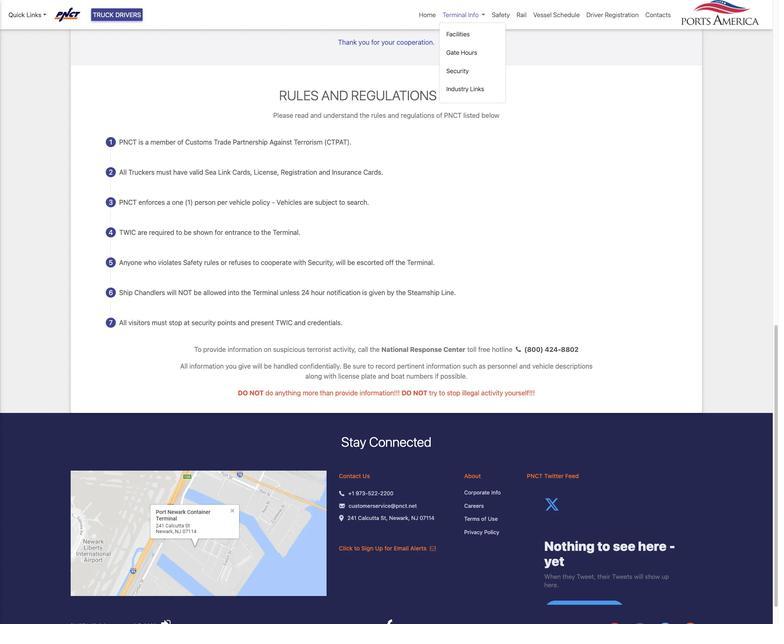 Task type: locate. For each thing, give the bounding box(es) containing it.
0 vertical spatial terminal
[[443, 11, 467, 18]]

confidentially.
[[300, 363, 342, 370]]

1 horizontal spatial with
[[324, 373, 337, 380]]

is left given
[[362, 289, 367, 297]]

not left the allowed
[[178, 289, 192, 297]]

will right give
[[253, 363, 262, 370]]

be down on
[[264, 363, 272, 370]]

1 horizontal spatial do
[[402, 389, 412, 397]]

regulations up 'please read and understand the rules and regulations of pnct listed below'
[[351, 88, 437, 103]]

1 vertical spatial stop
[[447, 389, 461, 397]]

1 horizontal spatial not
[[250, 389, 264, 397]]

2 vertical spatial all
[[180, 363, 188, 370]]

gate hours link
[[443, 45, 503, 61]]

0 horizontal spatial is
[[139, 138, 143, 146]]

anyone who violates safety rules or refuses to cooperate with security, will be escorted off the terminal.
[[119, 259, 435, 266]]

if
[[435, 373, 439, 380]]

0 horizontal spatial do
[[238, 389, 248, 397]]

vessel schedule
[[534, 11, 580, 18]]

0 horizontal spatial a
[[145, 138, 149, 146]]

do down boat at the bottom of the page
[[402, 389, 412, 397]]

1 horizontal spatial your
[[382, 39, 395, 46]]

nj
[[412, 515, 418, 522]]

1 horizontal spatial in
[[281, 12, 286, 19]]

information up give
[[228, 346, 262, 353]]

with inside all information you give will be handled confidentially. be sure to record pertinent information such as personnel and vehicle descriptions along with license plate and boat numbers if possible.
[[324, 373, 337, 380]]

1 vertical spatial 6
[[109, 289, 113, 297]]

a left "one"
[[167, 199, 170, 206]]

0 vertical spatial rules
[[371, 112, 386, 119]]

be left the allowed
[[194, 289, 202, 297]]

1 horizontal spatial for
[[372, 39, 380, 46]]

(800) 424-8802 link
[[513, 346, 579, 353]]

pnct is a member of customs trade partnership against terrorism (ctpat).
[[119, 138, 352, 146]]

twitter
[[545, 473, 564, 480]]

0 horizontal spatial will
[[167, 289, 177, 297]]

these
[[168, 12, 185, 19]]

24
[[302, 289, 310, 297]]

2 horizontal spatial will
[[336, 259, 346, 266]]

per
[[217, 199, 228, 206]]

stop left at
[[169, 319, 182, 327]]

terminal.
[[273, 229, 301, 236], [407, 259, 435, 266]]

you left give
[[226, 363, 237, 370]]

of left listed
[[437, 112, 443, 119]]

pnct left twitter
[[527, 473, 543, 480]]

+1
[[349, 490, 354, 497]]

understand
[[324, 112, 358, 119]]

8802
[[561, 346, 579, 353]]

not left try
[[413, 389, 428, 397]]

do left "do"
[[238, 389, 248, 397]]

0 vertical spatial 6
[[109, 12, 113, 19]]

envelope o image
[[430, 546, 436, 552]]

must left have
[[156, 169, 172, 176]]

will right chandlers
[[167, 289, 177, 297]]

sign
[[362, 545, 374, 552]]

terrorism
[[294, 138, 323, 146]]

0 vertical spatial provide
[[203, 346, 226, 353]]

home
[[419, 11, 436, 18]]

calcutta
[[358, 515, 379, 522]]

in right "delays"
[[281, 12, 286, 19]]

the right into
[[241, 289, 251, 297]]

to right try
[[439, 389, 445, 397]]

registration down terrorism
[[281, 169, 317, 176]]

you inside all information you give will be handled confidentially. be sure to record pertinent information such as personnel and vehicle descriptions along with license plate and boat numbers if possible.
[[226, 363, 237, 370]]

2 vertical spatial will
[[253, 363, 262, 370]]

pnct enforces a one (1) person per vehicle policy - vehicles are subject to search.
[[119, 199, 369, 206]]

for right thank
[[372, 39, 380, 46]]

1 vertical spatial are
[[138, 229, 147, 236]]

in
[[253, 12, 258, 19], [281, 12, 286, 19]]

0 horizontal spatial in
[[253, 12, 258, 19]]

6 left drivers
[[109, 12, 113, 19]]

your left clearance
[[288, 12, 301, 19]]

and down rules and regulations of pnct at the top
[[388, 112, 399, 119]]

0 vertical spatial all
[[119, 169, 127, 176]]

from
[[360, 12, 374, 19]]

stay connected
[[342, 434, 432, 450]]

escorted
[[357, 259, 384, 266]]

0 vertical spatial safety
[[492, 11, 510, 18]]

0 vertical spatial twic
[[119, 229, 136, 236]]

to up plate
[[368, 363, 374, 370]]

rules down rules and regulations of pnct at the top
[[371, 112, 386, 119]]

plate
[[361, 373, 376, 380]]

hour
[[311, 289, 325, 297]]

1 vertical spatial terminal.
[[407, 259, 435, 266]]

522-
[[368, 490, 380, 497]]

registration
[[605, 11, 639, 18], [281, 169, 317, 176]]

be inside all information you give will be handled confidentially. be sure to record pertinent information such as personnel and vehicle descriptions along with license plate and boat numbers if possible.
[[264, 363, 272, 370]]

vehicle right per
[[229, 199, 251, 206]]

1 horizontal spatial terminal.
[[407, 259, 435, 266]]

6 for failure to follow these guidelines may result in delays in your clearance and exit from the terminal.
[[109, 12, 113, 19]]

1 horizontal spatial will
[[253, 363, 262, 370]]

0 vertical spatial for
[[372, 39, 380, 46]]

ship
[[119, 289, 133, 297]]

is left 'member'
[[139, 138, 143, 146]]

please read and understand the rules and regulations of pnct listed below
[[273, 112, 500, 119]]

customerservice@pnct.net
[[349, 503, 417, 510]]

2 do from the left
[[402, 389, 412, 397]]

terminal inside terminal info link
[[443, 11, 467, 18]]

violates
[[158, 259, 181, 266]]

0 horizontal spatial twic
[[119, 229, 136, 236]]

refuses
[[229, 259, 251, 266]]

steamship
[[408, 289, 440, 297]]

provide right to at the bottom left
[[203, 346, 226, 353]]

0 horizontal spatial safety
[[183, 259, 203, 266]]

1 horizontal spatial provide
[[335, 389, 358, 397]]

stop down possible.
[[447, 389, 461, 397]]

0 horizontal spatial links
[[27, 11, 41, 18]]

1 vertical spatial links
[[470, 85, 485, 93]]

1 6 from the top
[[109, 12, 113, 19]]

links down security link
[[470, 85, 485, 93]]

1 horizontal spatial vehicle
[[533, 363, 554, 370]]

1 vertical spatial a
[[167, 199, 170, 206]]

0 horizontal spatial provide
[[203, 346, 226, 353]]

of
[[440, 88, 457, 103], [437, 112, 443, 119], [177, 138, 184, 146]]

your left cooperation.
[[382, 39, 395, 46]]

are left the required on the top of the page
[[138, 229, 147, 236]]

you
[[359, 39, 370, 46], [226, 363, 237, 370]]

regulations down rules and regulations of pnct at the top
[[401, 112, 435, 119]]

0 horizontal spatial not
[[178, 289, 192, 297]]

rail
[[517, 11, 527, 18]]

information down to at the bottom left
[[190, 363, 224, 370]]

1 vertical spatial provide
[[335, 389, 358, 397]]

to left sign
[[354, 545, 360, 552]]

numbers
[[407, 373, 433, 380]]

1 vertical spatial is
[[362, 289, 367, 297]]

and left credentials.
[[294, 319, 306, 327]]

all information you give will be handled confidentially. be sure to record pertinent information such as personnel and vehicle descriptions along with license plate and boat numbers if possible.
[[180, 363, 593, 380]]

pnct for pnct enforces a one (1) person per vehicle policy - vehicles are subject to search.
[[119, 199, 137, 206]]

rules left or
[[204, 259, 219, 266]]

to
[[141, 12, 147, 19], [339, 199, 345, 206], [176, 229, 182, 236], [254, 229, 260, 236], [253, 259, 259, 266], [368, 363, 374, 370], [439, 389, 445, 397], [354, 545, 360, 552]]

0 vertical spatial a
[[145, 138, 149, 146]]

must right visitors
[[152, 319, 167, 327]]

activity
[[481, 389, 503, 397]]

against
[[270, 138, 292, 146]]

0 horizontal spatial your
[[288, 12, 301, 19]]

1 horizontal spatial links
[[470, 85, 485, 93]]

1 horizontal spatial you
[[359, 39, 370, 46]]

sure
[[353, 363, 366, 370]]

terminal. up steamship
[[407, 259, 435, 266]]

1 in from the left
[[253, 12, 258, 19]]

given
[[369, 289, 385, 297]]

1 vertical spatial rules
[[204, 259, 219, 266]]

2 horizontal spatial for
[[385, 545, 393, 552]]

the right off
[[396, 259, 406, 266]]

to inside all information you give will be handled confidentially. be sure to record pertinent information such as personnel and vehicle descriptions along with license plate and boat numbers if possible.
[[368, 363, 374, 370]]

1 vertical spatial you
[[226, 363, 237, 370]]

thank
[[338, 39, 357, 46]]

terminal left unless at left top
[[253, 289, 279, 297]]

1 vertical spatial your
[[382, 39, 395, 46]]

do
[[238, 389, 248, 397], [402, 389, 412, 397]]

and left the 'insurance'
[[319, 169, 330, 176]]

0 horizontal spatial registration
[[281, 169, 317, 176]]

quick
[[8, 11, 25, 18]]

contact us
[[339, 473, 370, 480]]

terminal. down vehicles
[[273, 229, 301, 236]]

info
[[468, 11, 479, 18]]

0 vertical spatial links
[[27, 11, 41, 18]]

are left subject on the left top of the page
[[304, 199, 313, 206]]

a for enforces
[[167, 199, 170, 206]]

0 vertical spatial with
[[294, 259, 306, 266]]

1 horizontal spatial registration
[[605, 11, 639, 18]]

0 vertical spatial regulations
[[351, 88, 437, 103]]

with
[[294, 259, 306, 266], [324, 373, 337, 380]]

pnct twitter feed
[[527, 473, 579, 480]]

0 horizontal spatial information
[[190, 363, 224, 370]]

security
[[447, 67, 469, 74]]

vehicle down (800) 424-8802 link
[[533, 363, 554, 370]]

all inside all information you give will be handled confidentially. be sure to record pertinent information such as personnel and vehicle descriptions along with license plate and boat numbers if possible.
[[180, 363, 188, 370]]

of down security
[[440, 88, 457, 103]]

quick links link
[[8, 10, 46, 19]]

pnct for pnct twitter feed
[[527, 473, 543, 480]]

national
[[382, 346, 409, 353]]

the
[[376, 12, 386, 19], [360, 112, 370, 119], [261, 229, 271, 236], [396, 259, 406, 266], [241, 289, 251, 297], [396, 289, 406, 297], [370, 346, 380, 353]]

1 vertical spatial for
[[215, 229, 223, 236]]

facilities link
[[443, 27, 503, 42]]

0 horizontal spatial for
[[215, 229, 223, 236]]

and down record
[[378, 373, 390, 380]]

1 vertical spatial registration
[[281, 169, 317, 176]]

1 vertical spatial with
[[324, 373, 337, 380]]

terminal left info
[[443, 11, 467, 18]]

security
[[192, 319, 216, 327]]

gate hours
[[447, 49, 478, 56]]

try
[[429, 389, 438, 397]]

1 vertical spatial all
[[119, 319, 127, 327]]

in right result
[[253, 12, 258, 19]]

1 horizontal spatial safety
[[492, 11, 510, 18]]

0 horizontal spatial rules
[[204, 259, 219, 266]]

vehicle inside all information you give will be handled confidentially. be sure to record pertinent information such as personnel and vehicle descriptions along with license plate and boat numbers if possible.
[[533, 363, 554, 370]]

2
[[109, 169, 113, 176]]

of right 'member'
[[177, 138, 184, 146]]

(ctpat).
[[325, 138, 352, 146]]

0 vertical spatial must
[[156, 169, 172, 176]]

center
[[444, 346, 466, 353]]

1 vertical spatial vehicle
[[533, 363, 554, 370]]

you right thank
[[359, 39, 370, 46]]

safety left rail
[[492, 11, 510, 18]]

2 6 from the top
[[109, 289, 113, 297]]

to right refuses
[[253, 259, 259, 266]]

all
[[119, 169, 127, 176], [119, 319, 127, 327], [180, 363, 188, 370]]

will right security,
[[336, 259, 346, 266]]

1 vertical spatial safety
[[183, 259, 203, 266]]

as
[[479, 363, 486, 370]]

twic right 4
[[119, 229, 136, 236]]

be left shown on the left
[[184, 229, 192, 236]]

safety right violates
[[183, 259, 203, 266]]

0 horizontal spatial you
[[226, 363, 237, 370]]

1 horizontal spatial terminal
[[443, 11, 467, 18]]

valid
[[189, 169, 203, 176]]

terminal.
[[387, 12, 414, 19]]

will inside all information you give will be handled confidentially. be sure to record pertinent information such as personnel and vehicle descriptions along with license plate and boat numbers if possible.
[[253, 363, 262, 370]]

for right the up
[[385, 545, 393, 552]]

information up if at the right bottom of page
[[427, 363, 461, 370]]

0 vertical spatial vehicle
[[229, 199, 251, 206]]

links right quick
[[27, 11, 41, 18]]

allowed
[[203, 289, 226, 297]]

with left security,
[[294, 259, 306, 266]]

truck
[[93, 11, 114, 18]]

links for industry links
[[470, 85, 485, 93]]

for
[[372, 39, 380, 46], [215, 229, 223, 236], [385, 545, 393, 552]]

failure to follow these guidelines may result in delays in your clearance and exit from the terminal.
[[119, 12, 414, 19]]

1 vertical spatial twic
[[276, 319, 293, 327]]

vessel
[[534, 11, 552, 18]]

1 horizontal spatial a
[[167, 199, 170, 206]]

a left 'member'
[[145, 138, 149, 146]]

do
[[266, 389, 273, 397]]

provide down license
[[335, 389, 358, 397]]

with down "confidentially."
[[324, 373, 337, 380]]

pertinent
[[397, 363, 425, 370]]

1 horizontal spatial are
[[304, 199, 313, 206]]

pnct right 1
[[119, 138, 137, 146]]

and down "phone" icon
[[520, 363, 531, 370]]

all for all truckers must have valid sea link cards, license, registration and insurance cards.
[[119, 169, 127, 176]]

6 for ship chandlers will not be allowed into the terminal unless 24 hour notification is given by the steamship line.
[[109, 289, 113, 297]]

1 vertical spatial must
[[152, 319, 167, 327]]

are
[[304, 199, 313, 206], [138, 229, 147, 236]]

2 in from the left
[[281, 12, 286, 19]]

and
[[334, 12, 346, 19], [322, 88, 348, 103], [311, 112, 322, 119], [388, 112, 399, 119], [319, 169, 330, 176], [238, 319, 249, 327], [294, 319, 306, 327], [520, 363, 531, 370], [378, 373, 390, 380]]

6 left ship
[[109, 289, 113, 297]]

exit
[[348, 12, 358, 19]]

0 horizontal spatial terminal.
[[273, 229, 301, 236]]

call
[[358, 346, 368, 353]]

for right shown on the left
[[215, 229, 223, 236]]

0 vertical spatial stop
[[169, 319, 182, 327]]

up
[[375, 545, 383, 552]]

twic right present
[[276, 319, 293, 327]]

customs
[[185, 138, 212, 146]]

pnct right "3"
[[119, 199, 137, 206]]

be
[[184, 229, 192, 236], [348, 259, 355, 266], [194, 289, 202, 297], [264, 363, 272, 370]]

be left the escorted
[[348, 259, 355, 266]]

0 horizontal spatial terminal
[[253, 289, 279, 297]]

0 vertical spatial is
[[139, 138, 143, 146]]

1 vertical spatial will
[[167, 289, 177, 297]]

enforces
[[139, 199, 165, 206]]

registration right 'driver'
[[605, 11, 639, 18]]

1 horizontal spatial stop
[[447, 389, 461, 397]]

not left "do"
[[250, 389, 264, 397]]

visitors
[[129, 319, 150, 327]]



Task type: describe. For each thing, give the bounding box(es) containing it.
by
[[387, 289, 395, 297]]

or
[[221, 259, 227, 266]]

1 vertical spatial regulations
[[401, 112, 435, 119]]

policy
[[252, 199, 270, 206]]

424-
[[545, 346, 561, 353]]

0 vertical spatial of
[[440, 88, 457, 103]]

on
[[264, 346, 272, 353]]

present
[[251, 319, 274, 327]]

trade
[[214, 138, 231, 146]]

anyone
[[119, 259, 142, 266]]

0 vertical spatial terminal.
[[273, 229, 301, 236]]

thank you for your cooperation.
[[338, 39, 435, 46]]

the right call
[[370, 346, 380, 353]]

required
[[149, 229, 174, 236]]

the right by
[[396, 289, 406, 297]]

member
[[151, 138, 176, 146]]

guidelines
[[187, 12, 218, 19]]

points
[[218, 319, 236, 327]]

2 horizontal spatial information
[[427, 363, 461, 370]]

truck drivers link
[[91, 8, 143, 21]]

0 vertical spatial will
[[336, 259, 346, 266]]

illegal
[[462, 389, 480, 397]]

descriptions
[[556, 363, 593, 370]]

1 do from the left
[[238, 389, 248, 397]]

all for all information you give will be handled confidentially. be sure to record pertinent information such as personnel and vehicle descriptions along with license plate and boat numbers if possible.
[[180, 363, 188, 370]]

2 horizontal spatial not
[[413, 389, 428, 397]]

customerservice@pnct.net link
[[349, 502, 417, 511]]

pnct up listed
[[460, 88, 494, 103]]

have
[[173, 169, 188, 176]]

click
[[339, 545, 353, 552]]

contact
[[339, 473, 361, 480]]

0 vertical spatial registration
[[605, 11, 639, 18]]

connected
[[369, 434, 432, 450]]

7
[[109, 319, 113, 327]]

3
[[109, 199, 113, 206]]

and right read
[[311, 112, 322, 119]]

cards,
[[233, 169, 252, 176]]

all for all visitors must stop at security points and present twic and credentials.
[[119, 319, 127, 327]]

than
[[320, 389, 334, 397]]

pnct for pnct is a member of customs trade partnership against terrorism (ctpat).
[[119, 138, 137, 146]]

+1 973-522-2200 link
[[349, 490, 394, 498]]

possible.
[[441, 373, 468, 380]]

industry links link
[[443, 81, 503, 97]]

driver registration link
[[584, 7, 642, 23]]

and right 'points'
[[238, 319, 249, 327]]

0 vertical spatial your
[[288, 12, 301, 19]]

along
[[306, 373, 322, 380]]

rail link
[[514, 7, 530, 23]]

alerts
[[411, 545, 427, 552]]

and left exit
[[334, 12, 346, 19]]

be
[[343, 363, 351, 370]]

click to sign up for email alerts link
[[339, 545, 436, 552]]

credentials.
[[308, 319, 343, 327]]

terrorist
[[307, 346, 331, 353]]

sign in image
[[161, 619, 171, 625]]

safety link
[[489, 7, 514, 23]]

must for truckers
[[156, 169, 172, 176]]

0 horizontal spatial stop
[[169, 319, 182, 327]]

follow
[[149, 12, 167, 19]]

4
[[109, 229, 113, 236]]

to left search.
[[339, 199, 345, 206]]

truck drivers
[[93, 11, 141, 18]]

toll
[[468, 346, 477, 353]]

security,
[[308, 259, 334, 266]]

security link
[[443, 63, 503, 79]]

1 horizontal spatial twic
[[276, 319, 293, 327]]

a for is
[[145, 138, 149, 146]]

to right the required on the top of the page
[[176, 229, 182, 236]]

unless
[[280, 289, 300, 297]]

st,
[[381, 515, 388, 522]]

into
[[228, 289, 240, 297]]

links for quick links
[[27, 11, 41, 18]]

241
[[348, 515, 357, 522]]

activity,
[[333, 346, 356, 353]]

1 horizontal spatial rules
[[371, 112, 386, 119]]

0 vertical spatial are
[[304, 199, 313, 206]]

feed
[[566, 473, 579, 480]]

to right the entrance
[[254, 229, 260, 236]]

insurance
[[332, 169, 362, 176]]

shown
[[193, 229, 213, 236]]

1 horizontal spatial is
[[362, 289, 367, 297]]

pnct left listed
[[444, 112, 462, 119]]

the right the entrance
[[261, 229, 271, 236]]

2200
[[380, 490, 394, 497]]

hours
[[461, 49, 478, 56]]

ship chandlers will not be allowed into the terminal unless 24 hour notification is given by the steamship line.
[[119, 289, 456, 297]]

0 horizontal spatial are
[[138, 229, 147, 236]]

rules
[[279, 88, 319, 103]]

boat
[[391, 373, 405, 380]]

safety inside "link"
[[492, 11, 510, 18]]

home link
[[416, 7, 440, 23]]

delays
[[260, 12, 279, 19]]

the right understand
[[360, 112, 370, 119]]

person
[[195, 199, 216, 206]]

to provide information on suspicious terrorist activity, call the national response center toll free hotline
[[194, 346, 513, 353]]

read
[[295, 112, 309, 119]]

phone image
[[513, 346, 525, 353]]

1 vertical spatial of
[[437, 112, 443, 119]]

cooperation.
[[397, 39, 435, 46]]

line.
[[442, 289, 456, 297]]

hotline
[[492, 346, 513, 353]]

the right 'from'
[[376, 12, 386, 19]]

(800)
[[525, 346, 544, 353]]

schedule
[[554, 11, 580, 18]]

2 vertical spatial of
[[177, 138, 184, 146]]

information!!!
[[360, 389, 400, 397]]

clearance
[[303, 12, 333, 19]]

sea
[[205, 169, 217, 176]]

and up understand
[[322, 88, 348, 103]]

2 vertical spatial for
[[385, 545, 393, 552]]

stay
[[342, 434, 366, 450]]

to left 'follow'
[[141, 12, 147, 19]]

0 horizontal spatial vehicle
[[229, 199, 251, 206]]

license,
[[254, 169, 279, 176]]

failure
[[119, 12, 139, 19]]

more
[[303, 389, 318, 397]]

0 horizontal spatial with
[[294, 259, 306, 266]]

241 calcutta st, newark, nj 07114
[[348, 515, 435, 522]]

who
[[144, 259, 156, 266]]

below
[[482, 112, 500, 119]]

0 vertical spatial you
[[359, 39, 370, 46]]

us
[[363, 473, 370, 480]]

1 vertical spatial terminal
[[253, 289, 279, 297]]

partnership
[[233, 138, 268, 146]]

must for visitors
[[152, 319, 167, 327]]

chandlers
[[134, 289, 165, 297]]

1 horizontal spatial information
[[228, 346, 262, 353]]



Task type: vqa. For each thing, say whether or not it's contained in the screenshot.
First Name * text box on the left of page
no



